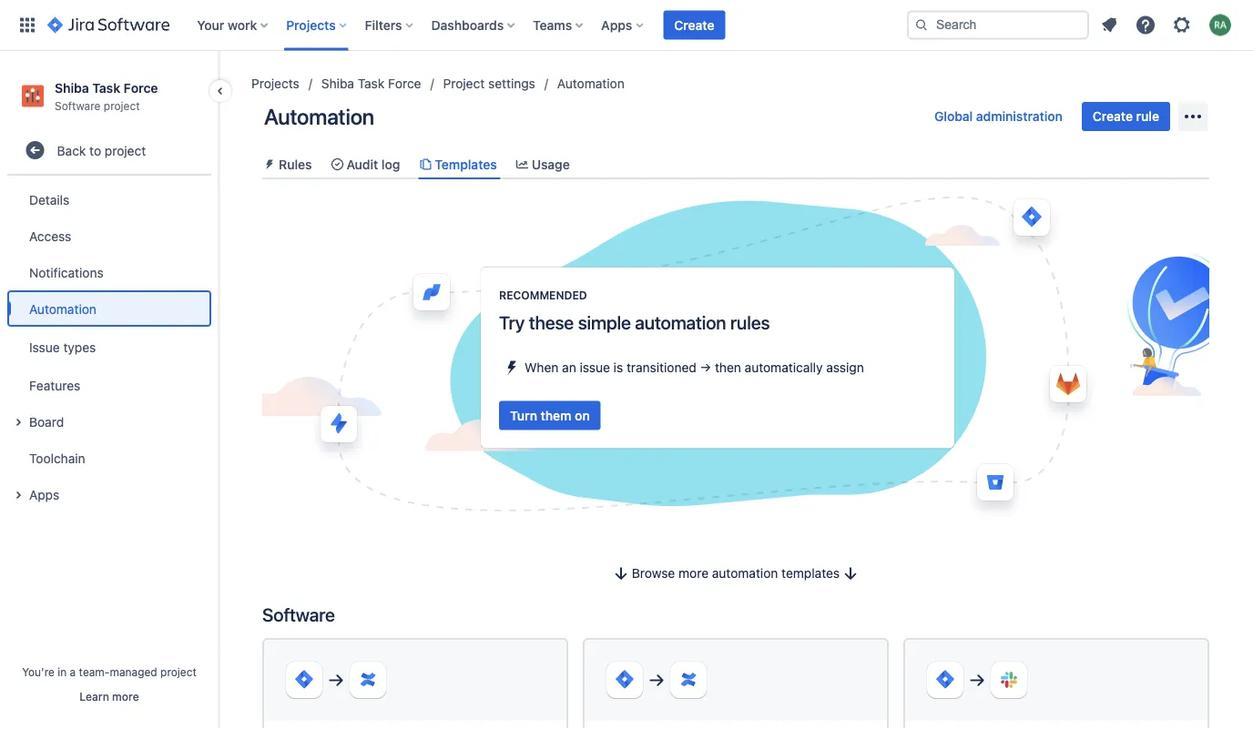 Task type: locate. For each thing, give the bounding box(es) containing it.
turn them on
[[510, 408, 590, 423]]

access link
[[7, 218, 211, 254]]

1 vertical spatial more
[[112, 691, 139, 704]]

force left project
[[388, 76, 422, 91]]

0 horizontal spatial task
[[92, 80, 120, 95]]

team-
[[79, 666, 110, 679]]

automation
[[558, 76, 625, 91], [264, 104, 375, 129], [29, 301, 97, 316]]

1 horizontal spatial automation
[[264, 104, 375, 129]]

automation
[[635, 312, 727, 334], [713, 566, 779, 581]]

2 vertical spatial automation
[[29, 301, 97, 316]]

banner
[[0, 0, 1254, 51]]

1 horizontal spatial automation link
[[558, 73, 625, 95]]

project settings
[[443, 76, 536, 91]]

browse
[[632, 566, 676, 581]]

when
[[525, 360, 559, 375]]

create for create rule
[[1093, 109, 1134, 124]]

automation up audit log icon
[[264, 104, 375, 129]]

jira software image
[[47, 14, 170, 36], [47, 14, 170, 36]]

automation link
[[558, 73, 625, 95], [7, 291, 211, 327]]

Search field
[[908, 10, 1090, 40]]

2 vertical spatial project
[[160, 666, 197, 679]]

projects for projects link on the top of page
[[252, 76, 300, 91]]

an
[[562, 360, 577, 375]]

more for browse
[[679, 566, 709, 581]]

0 vertical spatial projects
[[286, 17, 336, 32]]

1 horizontal spatial force
[[388, 76, 422, 91]]

details
[[29, 192, 69, 207]]

group
[[7, 176, 211, 519]]

learn
[[80, 691, 109, 704]]

log
[[382, 157, 400, 172]]

more down the managed
[[112, 691, 139, 704]]

try
[[499, 312, 525, 334]]

0 vertical spatial more
[[679, 566, 709, 581]]

projects
[[286, 17, 336, 32], [252, 76, 300, 91]]

→
[[700, 360, 712, 375]]

0 vertical spatial automation
[[558, 76, 625, 91]]

dashboards button
[[426, 10, 522, 40]]

back
[[57, 143, 86, 158]]

0 vertical spatial create
[[675, 17, 715, 32]]

automation link up types
[[7, 291, 211, 327]]

apps
[[602, 17, 633, 32], [29, 487, 59, 502]]

1 horizontal spatial software
[[262, 604, 335, 626]]

project up back to project link
[[104, 99, 140, 112]]

recommended
[[499, 290, 588, 302]]

task up back to project at top left
[[92, 80, 120, 95]]

projects down work
[[252, 76, 300, 91]]

automation for project settings
[[558, 76, 625, 91]]

projects right work
[[286, 17, 336, 32]]

project right the managed
[[160, 666, 197, 679]]

shiba up back
[[55, 80, 89, 95]]

1 horizontal spatial create
[[1093, 109, 1134, 124]]

automation up when an issue is transitioned → then automatically assign
[[635, 312, 727, 334]]

automation left templates
[[713, 566, 779, 581]]

work
[[228, 17, 257, 32]]

a
[[70, 666, 76, 679]]

task down filters
[[358, 76, 385, 91]]

more inside button
[[112, 691, 139, 704]]

features
[[29, 378, 80, 393]]

0 horizontal spatial shiba
[[55, 80, 89, 95]]

1 horizontal spatial task
[[358, 76, 385, 91]]

banner containing your work
[[0, 0, 1254, 51]]

0 vertical spatial apps
[[602, 17, 633, 32]]

1 vertical spatial projects
[[252, 76, 300, 91]]

more for learn
[[112, 691, 139, 704]]

transitioned
[[627, 360, 697, 375]]

0 horizontal spatial more
[[112, 691, 139, 704]]

1 horizontal spatial shiba
[[322, 76, 354, 91]]

create
[[675, 17, 715, 32], [1093, 109, 1134, 124]]

project right "to"
[[105, 143, 146, 158]]

automation link down teams dropdown button
[[558, 73, 625, 95]]

is
[[614, 360, 624, 375]]

usage image
[[516, 157, 530, 172]]

2 horizontal spatial automation
[[558, 76, 625, 91]]

your
[[197, 17, 224, 32]]

0 vertical spatial automation
[[635, 312, 727, 334]]

global
[[935, 109, 974, 124]]

apps down toolchain
[[29, 487, 59, 502]]

projects inside projects dropdown button
[[286, 17, 336, 32]]

0 vertical spatial software
[[55, 99, 101, 112]]

create inside primary element
[[675, 17, 715, 32]]

automation down notifications
[[29, 301, 97, 316]]

automation link for project settings
[[558, 73, 625, 95]]

expand image
[[7, 412, 29, 434]]

back to project link
[[7, 132, 211, 169]]

shiba
[[322, 76, 354, 91], [55, 80, 89, 95]]

learn more button
[[80, 690, 139, 704]]

shiba for shiba task force software project
[[55, 80, 89, 95]]

1 horizontal spatial apps
[[602, 17, 633, 32]]

automation down teams dropdown button
[[558, 76, 625, 91]]

0 vertical spatial project
[[104, 99, 140, 112]]

more right browse
[[679, 566, 709, 581]]

search image
[[915, 18, 930, 32]]

apps right teams dropdown button
[[602, 17, 633, 32]]

administration
[[977, 109, 1063, 124]]

project
[[104, 99, 140, 112], [105, 143, 146, 158], [160, 666, 197, 679]]

0 vertical spatial automation link
[[558, 73, 625, 95]]

1 vertical spatial apps
[[29, 487, 59, 502]]

task for shiba task force
[[358, 76, 385, 91]]

force inside shiba task force software project
[[124, 80, 158, 95]]

task inside shiba task force software project
[[92, 80, 120, 95]]

templates
[[435, 157, 497, 172]]

0 horizontal spatial automation
[[29, 301, 97, 316]]

0 horizontal spatial create
[[675, 17, 715, 32]]

teams button
[[528, 10, 591, 40]]

1 vertical spatial software
[[262, 604, 335, 626]]

issue types
[[29, 340, 96, 355]]

create left rule
[[1093, 109, 1134, 124]]

more
[[679, 566, 709, 581], [112, 691, 139, 704]]

create right apps popup button
[[675, 17, 715, 32]]

create button
[[664, 10, 726, 40]]

shiba task force
[[322, 76, 422, 91]]

turn
[[510, 408, 538, 423]]

0 horizontal spatial apps
[[29, 487, 59, 502]]

software
[[55, 99, 101, 112], [262, 604, 335, 626]]

assign
[[827, 360, 865, 375]]

shiba down projects dropdown button on the top of page
[[322, 76, 354, 91]]

audit log
[[347, 157, 400, 172]]

1 vertical spatial create
[[1093, 109, 1134, 124]]

primary element
[[11, 0, 908, 51]]

audit
[[347, 157, 378, 172]]

1 vertical spatial automation link
[[7, 291, 211, 327]]

1 vertical spatial project
[[105, 143, 146, 158]]

0 horizontal spatial software
[[55, 99, 101, 112]]

automation link for notifications
[[7, 291, 211, 327]]

apps button
[[7, 477, 211, 513]]

force
[[388, 76, 422, 91], [124, 80, 158, 95]]

settings image
[[1172, 14, 1194, 36]]

projects for projects dropdown button on the top of page
[[286, 17, 336, 32]]

details link
[[7, 182, 211, 218]]

0 horizontal spatial automation link
[[7, 291, 211, 327]]

software inside shiba task force software project
[[55, 99, 101, 112]]

shiba inside shiba task force software project
[[55, 80, 89, 95]]

global administration link
[[924, 102, 1074, 131]]

1 horizontal spatial more
[[679, 566, 709, 581]]

shiba for shiba task force
[[322, 76, 354, 91]]

task
[[358, 76, 385, 91], [92, 80, 120, 95]]

tab list
[[255, 149, 1218, 180]]

rules
[[279, 157, 312, 172]]

0 horizontal spatial force
[[124, 80, 158, 95]]

access
[[29, 229, 71, 244]]

force up back to project link
[[124, 80, 158, 95]]

teams
[[533, 17, 572, 32]]

these
[[529, 312, 574, 334]]

rules
[[731, 312, 770, 334]]

apps button
[[596, 10, 651, 40]]

your work button
[[192, 10, 275, 40]]



Task type: describe. For each thing, give the bounding box(es) containing it.
help image
[[1136, 14, 1157, 36]]

toolchain link
[[7, 440, 211, 477]]

force for shiba task force software project
[[124, 80, 158, 95]]

to
[[89, 143, 101, 158]]

try these simple automation rules
[[499, 312, 770, 334]]

notifications image
[[1099, 14, 1121, 36]]

automation for notifications
[[29, 301, 97, 316]]

board button
[[7, 404, 211, 440]]

projects link
[[252, 73, 300, 95]]

managed
[[110, 666, 157, 679]]

rules image
[[262, 157, 277, 172]]

actions image
[[1183, 106, 1205, 128]]

force for shiba task force
[[388, 76, 422, 91]]

templates image
[[419, 157, 433, 172]]

toolchain
[[29, 451, 85, 466]]

apps inside popup button
[[602, 17, 633, 32]]

features link
[[7, 367, 211, 404]]

notifications link
[[7, 254, 211, 291]]

project inside shiba task force software project
[[104, 99, 140, 112]]

then
[[715, 360, 742, 375]]

templates
[[782, 566, 840, 581]]

your profile and settings image
[[1210, 14, 1232, 36]]

automatically
[[745, 360, 823, 375]]

learn more
[[80, 691, 139, 704]]

when an issue is transitioned → then automatically assign
[[525, 360, 865, 375]]

settings
[[489, 76, 536, 91]]

rule
[[1137, 109, 1160, 124]]

notifications
[[29, 265, 104, 280]]

dashboards
[[432, 17, 504, 32]]

issue
[[580, 360, 611, 375]]

project settings link
[[443, 73, 536, 95]]

on
[[575, 408, 590, 423]]

shiba task force software project
[[55, 80, 158, 112]]

apps inside button
[[29, 487, 59, 502]]

board
[[29, 414, 64, 430]]

expand image
[[7, 485, 29, 507]]

your work
[[197, 17, 257, 32]]

create for create
[[675, 17, 715, 32]]

simple
[[578, 312, 631, 334]]

global administration
[[935, 109, 1063, 124]]

turn them on button
[[499, 402, 601, 431]]

project
[[443, 76, 485, 91]]

issue
[[29, 340, 60, 355]]

them
[[541, 408, 572, 423]]

group containing details
[[7, 176, 211, 519]]

you're
[[22, 666, 55, 679]]

task for shiba task force software project
[[92, 80, 120, 95]]

filters button
[[360, 10, 421, 40]]

create rule button
[[1083, 102, 1171, 131]]

filters
[[365, 17, 402, 32]]

you're in a team-managed project
[[22, 666, 197, 679]]

1 vertical spatial automation
[[264, 104, 375, 129]]

1 vertical spatial automation
[[713, 566, 779, 581]]

tab list containing rules
[[255, 149, 1218, 180]]

projects button
[[281, 10, 354, 40]]

in
[[58, 666, 67, 679]]

appswitcher icon image
[[16, 14, 38, 36]]

issue types link
[[7, 327, 211, 367]]

create rule
[[1093, 109, 1160, 124]]

audit log image
[[330, 157, 345, 172]]

browse more automation templates
[[632, 566, 840, 581]]

back to project
[[57, 143, 146, 158]]

shiba task force link
[[322, 73, 422, 95]]

usage
[[532, 157, 570, 172]]

types
[[63, 340, 96, 355]]



Task type: vqa. For each thing, say whether or not it's contained in the screenshot.
Site associated with Site administration
no



